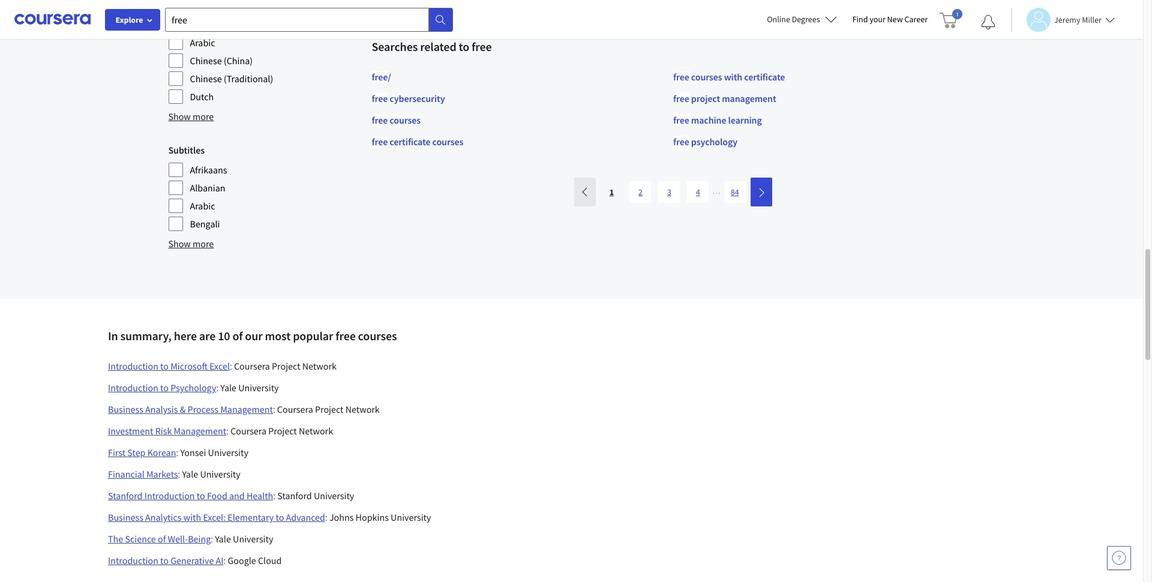 Task type: vqa. For each thing, say whether or not it's contained in the screenshot.
"what" corresponding to What can I do with my certificates once I've earned them?
no



Task type: locate. For each thing, give the bounding box(es) containing it.
introduction to psychology link
[[108, 382, 216, 394]]

None search field
[[165, 8, 453, 32]]

2 arabic from the top
[[190, 200, 215, 212]]

0 vertical spatial chinese
[[190, 55, 222, 67]]

show down bengali
[[168, 238, 191, 250]]

: inside the 'investment risk management : coursera project network'
[[226, 426, 229, 437]]

analysis
[[145, 404, 178, 416]]

show more button down the dutch
[[168, 109, 214, 124]]

google
[[228, 555, 256, 567]]

management up the 'investment risk management : coursera project network'
[[220, 404, 273, 416]]

introduction down science
[[108, 555, 158, 567]]

1 show from the top
[[168, 111, 191, 123]]

generative
[[171, 555, 214, 567]]

arabic down the language
[[190, 37, 215, 49]]

: inside financial markets : yale university
[[178, 469, 180, 481]]

1 vertical spatial show more button
[[168, 237, 214, 251]]

free right related
[[472, 39, 492, 54]]

risk
[[155, 425, 172, 437]]

arabic inside subtitles group
[[190, 200, 215, 212]]

2 show more button from the top
[[168, 237, 214, 251]]

2 vertical spatial coursera
[[231, 425, 267, 437]]

: down the first step korean : yonsei university
[[178, 469, 180, 481]]

business up investment
[[108, 404, 143, 416]]

introduction to psychology : yale university
[[108, 382, 279, 394]]

1 vertical spatial business
[[108, 512, 143, 524]]

free cybersecurity
[[372, 92, 445, 104]]

0 horizontal spatial stanford
[[108, 490, 143, 502]]

yale up stanford introduction to food and health "link" at the left bottom of page
[[182, 468, 198, 481]]

free up free project management
[[674, 71, 690, 83]]

free left machine
[[674, 114, 690, 126]]

0 vertical spatial management
[[220, 404, 273, 416]]

yale up ai
[[215, 533, 231, 545]]

chinese for chinese (china)
[[190, 55, 222, 67]]

free down free /
[[372, 92, 388, 104]]

financial markets link
[[108, 468, 178, 481]]

1 vertical spatial chinese
[[190, 73, 222, 85]]

arabic
[[190, 37, 215, 49], [190, 200, 215, 212]]

courses
[[692, 71, 723, 83], [390, 114, 421, 126], [433, 136, 464, 148], [358, 329, 397, 344]]

show notifications image
[[982, 15, 996, 29]]

0 vertical spatial show
[[168, 111, 191, 123]]

investment risk management link
[[108, 425, 226, 437]]

shopping cart: 1 item image
[[940, 9, 963, 28]]

more down bengali
[[193, 238, 214, 250]]

1 horizontal spatial certificate
[[745, 71, 786, 83]]

show more button
[[168, 109, 214, 124], [168, 237, 214, 251]]

What do you want to learn? text field
[[165, 8, 429, 32]]

certificate down free courses
[[390, 136, 431, 148]]

of right the 10
[[233, 329, 243, 344]]

1 chinese from the top
[[190, 55, 222, 67]]

2 more from the top
[[193, 238, 214, 250]]

0 vertical spatial project
[[272, 360, 301, 372]]

introduction for microsoft
[[108, 360, 158, 372]]

business analytics with excel: elementary to advanced link
[[108, 512, 325, 524]]

stanford up "advanced"
[[278, 490, 312, 502]]

explore
[[116, 14, 143, 25]]

free /
[[372, 71, 391, 83]]

show more for bengali
[[168, 238, 214, 250]]

university
[[238, 382, 279, 394], [208, 447, 249, 459], [200, 468, 241, 481], [314, 490, 354, 502], [391, 512, 431, 524], [233, 533, 273, 545]]

0 vertical spatial with
[[725, 71, 743, 83]]

free down free courses
[[372, 136, 388, 148]]

1 more from the top
[[193, 111, 214, 123]]

0 horizontal spatial with
[[184, 512, 201, 524]]

stanford
[[108, 490, 143, 502], [278, 490, 312, 502]]

financial
[[108, 468, 145, 481]]

chinese up the dutch
[[190, 73, 222, 85]]

2 chinese from the top
[[190, 73, 222, 85]]

show more button down bengali
[[168, 237, 214, 251]]

2 show from the top
[[168, 238, 191, 250]]

yale down "introduction to microsoft excel : coursera project network"
[[221, 382, 237, 394]]

show more down the dutch
[[168, 111, 214, 123]]

10
[[218, 329, 230, 344]]

korean
[[148, 447, 176, 459]]

free
[[472, 39, 492, 54], [372, 71, 388, 83], [674, 71, 690, 83], [372, 92, 388, 104], [674, 92, 690, 104], [372, 114, 388, 126], [674, 114, 690, 126], [372, 136, 388, 148], [674, 136, 690, 148], [336, 329, 356, 344]]

1 vertical spatial show more
[[168, 238, 214, 250]]

chinese up chinese (traditional)
[[190, 55, 222, 67]]

to left "advanced"
[[276, 512, 284, 524]]

find your new career
[[853, 14, 928, 25]]

1 show more button from the top
[[168, 109, 214, 124]]

: up the 'investment risk management : coursera project network'
[[273, 404, 275, 416]]

career
[[905, 14, 928, 25]]

dutch
[[190, 91, 214, 103]]

1 vertical spatial more
[[193, 238, 214, 250]]

: left google
[[224, 556, 226, 567]]

1 stanford from the left
[[108, 490, 143, 502]]

0 vertical spatial show more button
[[168, 109, 214, 124]]

1 vertical spatial certificate
[[390, 136, 431, 148]]

1 vertical spatial yale
[[182, 468, 198, 481]]

1 vertical spatial show
[[168, 238, 191, 250]]

the science of well-being link
[[108, 533, 211, 545]]

: down excel:
[[211, 534, 213, 545]]

business for business analytics with excel: elementary to advanced
[[108, 512, 143, 524]]

&
[[180, 404, 186, 416]]

1 show more from the top
[[168, 111, 214, 123]]

psychology
[[692, 136, 738, 148]]

: up business analytics with excel: elementary to advanced : johns hopkins university
[[273, 491, 276, 502]]

: inside the science of well-being : yale university
[[211, 534, 213, 545]]

: left johns
[[325, 512, 328, 524]]

1 vertical spatial arabic
[[190, 200, 215, 212]]

business for business analysis & process management
[[108, 404, 143, 416]]

: inside introduction to psychology : yale university
[[216, 383, 219, 394]]

show more down bengali
[[168, 238, 214, 250]]

chinese (china)
[[190, 55, 253, 67]]

to left food
[[197, 490, 205, 502]]

2 show more from the top
[[168, 238, 214, 250]]

your
[[870, 14, 886, 25]]

0 vertical spatial show more
[[168, 111, 214, 123]]

introduction down "summary," on the bottom of the page
[[108, 360, 158, 372]]

business up the
[[108, 512, 143, 524]]

coursera
[[234, 360, 270, 372], [277, 404, 313, 416], [231, 425, 267, 437]]

with up free project management
[[725, 71, 743, 83]]

1 vertical spatial coursera
[[277, 404, 313, 416]]

stanford down financial
[[108, 490, 143, 502]]

being
[[188, 533, 211, 545]]

introduction up analysis
[[108, 382, 158, 394]]

0 vertical spatial more
[[193, 111, 214, 123]]

stanford introduction to food and health link
[[108, 490, 273, 502]]

of left well- on the bottom of the page
[[158, 533, 166, 545]]

management
[[220, 404, 273, 416], [174, 425, 226, 437]]

certificate up management
[[745, 71, 786, 83]]

network
[[302, 360, 337, 372], [346, 404, 380, 416], [299, 425, 333, 437]]

2 link
[[630, 181, 652, 203]]

management
[[722, 92, 777, 104]]

management down the 'process'
[[174, 425, 226, 437]]

introduction to microsoft excel : coursera project network
[[108, 360, 337, 372]]

1 horizontal spatial with
[[725, 71, 743, 83]]

page navigation navigation
[[574, 178, 774, 206]]

in
[[108, 329, 118, 344]]

show more
[[168, 111, 214, 123], [168, 238, 214, 250]]

free courses with certificate
[[674, 71, 786, 83]]

with for courses
[[725, 71, 743, 83]]

jeremy miller
[[1055, 14, 1102, 25]]

more
[[193, 111, 214, 123], [193, 238, 214, 250]]

1 business from the top
[[108, 404, 143, 416]]

summary,
[[120, 329, 172, 344]]

coursera image
[[14, 10, 91, 29]]

0 vertical spatial business
[[108, 404, 143, 416]]

: down business analysis & process management : coursera project network
[[226, 426, 229, 437]]

hopkins
[[356, 512, 389, 524]]

1 arabic from the top
[[190, 37, 215, 49]]

…
[[713, 185, 721, 196]]

free left the psychology
[[674, 136, 690, 148]]

more for bengali
[[193, 238, 214, 250]]

2 business from the top
[[108, 512, 143, 524]]

free left project
[[674, 92, 690, 104]]

: inside stanford introduction to food and health : stanford university
[[273, 491, 276, 502]]

with up the science of well-being : yale university
[[184, 512, 201, 524]]

free down free cybersecurity
[[372, 114, 388, 126]]

introduction to generative ai : google cloud
[[108, 555, 282, 567]]

1 vertical spatial project
[[315, 404, 344, 416]]

albanian
[[190, 182, 225, 194]]

0 horizontal spatial certificate
[[390, 136, 431, 148]]

1 vertical spatial with
[[184, 512, 201, 524]]

to up introduction to psychology link
[[160, 360, 169, 372]]

find
[[853, 14, 869, 25]]

business
[[108, 404, 143, 416], [108, 512, 143, 524]]

show
[[168, 111, 191, 123], [168, 238, 191, 250]]

first
[[108, 447, 126, 459]]

:
[[230, 361, 232, 372], [216, 383, 219, 394], [273, 404, 275, 416], [226, 426, 229, 437], [176, 447, 178, 459], [178, 469, 180, 481], [273, 491, 276, 502], [325, 512, 328, 524], [211, 534, 213, 545], [224, 556, 226, 567]]

0 vertical spatial of
[[233, 329, 243, 344]]

4 link
[[688, 181, 709, 203]]

1 horizontal spatial stanford
[[278, 490, 312, 502]]

free down searches
[[372, 71, 388, 83]]

: inside introduction to generative ai : google cloud
[[224, 556, 226, 567]]

free courses
[[372, 114, 421, 126]]

: inside the first step korean : yonsei university
[[176, 447, 178, 459]]

jeremy
[[1055, 14, 1081, 25]]

: down the 10
[[230, 361, 232, 372]]

arabic up bengali
[[190, 200, 215, 212]]

more down the dutch
[[193, 111, 214, 123]]

1 horizontal spatial of
[[233, 329, 243, 344]]

1 vertical spatial of
[[158, 533, 166, 545]]

to right related
[[459, 39, 470, 54]]

2 stanford from the left
[[278, 490, 312, 502]]

0 vertical spatial arabic
[[190, 37, 215, 49]]

0 vertical spatial coursera
[[234, 360, 270, 372]]

: inside business analysis & process management : coursera project network
[[273, 404, 275, 416]]

show down the dutch
[[168, 111, 191, 123]]

: down "excel"
[[216, 383, 219, 394]]

: left yonsei
[[176, 447, 178, 459]]



Task type: describe. For each thing, give the bounding box(es) containing it.
online degrees
[[768, 14, 821, 25]]

subtitles group
[[168, 143, 365, 232]]

(traditional)
[[224, 73, 273, 85]]

university right hopkins
[[391, 512, 431, 524]]

previous page image
[[581, 187, 590, 197]]

related
[[420, 39, 457, 54]]

jeremy miller button
[[1012, 8, 1116, 32]]

more for dutch
[[193, 111, 214, 123]]

0 vertical spatial certificate
[[745, 71, 786, 83]]

learning
[[729, 114, 762, 126]]

first step korean : yonsei university
[[108, 447, 249, 459]]

: inside business analytics with excel: elementary to advanced : johns hopkins university
[[325, 512, 328, 524]]

help center image
[[1113, 551, 1127, 566]]

searches
[[372, 39, 418, 54]]

ai
[[216, 555, 224, 567]]

excel:
[[203, 512, 226, 524]]

free for free cybersecurity
[[372, 92, 388, 104]]

university down the 'investment risk management : coursera project network'
[[208, 447, 249, 459]]

new
[[888, 14, 903, 25]]

chinese (traditional)
[[190, 73, 273, 85]]

arabic inside language group
[[190, 37, 215, 49]]

show for bengali
[[168, 238, 191, 250]]

analytics
[[145, 512, 182, 524]]

free for free machine learning
[[674, 114, 690, 126]]

here
[[174, 329, 197, 344]]

food
[[207, 490, 227, 502]]

2
[[639, 187, 643, 197]]

step
[[127, 447, 146, 459]]

to up analysis
[[160, 382, 169, 394]]

machine
[[692, 114, 727, 126]]

introduction to microsoft excel link
[[108, 360, 230, 372]]

2 vertical spatial network
[[299, 425, 333, 437]]

4
[[696, 187, 701, 197]]

university up business analysis & process management : coursera project network
[[238, 382, 279, 394]]

our
[[245, 329, 263, 344]]

chinese for chinese (traditional)
[[190, 73, 222, 85]]

stanford introduction to food and health : stanford university
[[108, 490, 354, 502]]

free right "popular"
[[336, 329, 356, 344]]

3 link
[[659, 181, 681, 203]]

introduction for generative
[[108, 555, 158, 567]]

introduction for psychology
[[108, 382, 158, 394]]

university up johns
[[314, 490, 354, 502]]

free for free certificate courses
[[372, 136, 388, 148]]

miller
[[1083, 14, 1102, 25]]

investment
[[108, 425, 153, 437]]

well-
[[168, 533, 188, 545]]

free for free courses with certificate
[[674, 71, 690, 83]]

to down the science of well-being link
[[160, 555, 169, 567]]

subtitles
[[168, 144, 205, 156]]

johns
[[330, 512, 354, 524]]

university up food
[[200, 468, 241, 481]]

in summary, here are 10 of our most popular free courses
[[108, 329, 397, 344]]

business analysis & process management link
[[108, 404, 273, 416]]

language
[[168, 16, 208, 28]]

free machine learning
[[674, 114, 762, 126]]

degrees
[[792, 14, 821, 25]]

1 vertical spatial network
[[346, 404, 380, 416]]

science
[[125, 533, 156, 545]]

free psychology
[[674, 136, 738, 148]]

: inside "introduction to microsoft excel : coursera project network"
[[230, 361, 232, 372]]

show more button for bengali
[[168, 237, 214, 251]]

online
[[768, 14, 791, 25]]

cloud
[[258, 555, 282, 567]]

markets
[[146, 468, 178, 481]]

0 vertical spatial yale
[[221, 382, 237, 394]]

(china)
[[224, 55, 253, 67]]

microsoft
[[171, 360, 208, 372]]

language group
[[168, 14, 365, 105]]

with for analytics
[[184, 512, 201, 524]]

1 vertical spatial management
[[174, 425, 226, 437]]

yonsei
[[180, 447, 206, 459]]

show for dutch
[[168, 111, 191, 123]]

the
[[108, 533, 123, 545]]

most
[[265, 329, 291, 344]]

show more for dutch
[[168, 111, 214, 123]]

next page image
[[757, 188, 767, 197]]

elementary
[[228, 512, 274, 524]]

free for free courses
[[372, 114, 388, 126]]

free for free /
[[372, 71, 388, 83]]

project
[[692, 92, 721, 104]]

psychology
[[171, 382, 216, 394]]

2 vertical spatial project
[[269, 425, 297, 437]]

business analytics with excel: elementary to advanced : johns hopkins university
[[108, 512, 431, 524]]

are
[[199, 329, 216, 344]]

0 horizontal spatial of
[[158, 533, 166, 545]]

introduction down financial markets : yale university
[[145, 490, 195, 502]]

process
[[188, 404, 219, 416]]

afrikaans
[[190, 164, 227, 176]]

financial markets : yale university
[[108, 468, 241, 481]]

84
[[731, 187, 740, 197]]

free for free project management
[[674, 92, 690, 104]]

business analysis & process management : coursera project network
[[108, 404, 380, 416]]

searches related to free
[[372, 39, 492, 54]]

2 vertical spatial yale
[[215, 533, 231, 545]]

show more button for dutch
[[168, 109, 214, 124]]

introduction to generative ai link
[[108, 555, 224, 567]]

investment risk management : coursera project network
[[108, 425, 333, 437]]

0 vertical spatial network
[[302, 360, 337, 372]]

bengali
[[190, 218, 220, 230]]

free project management
[[674, 92, 777, 104]]

online degrees button
[[758, 6, 847, 32]]

health
[[247, 490, 273, 502]]

first step korean link
[[108, 447, 176, 459]]

and
[[229, 490, 245, 502]]

free certificate courses
[[372, 136, 464, 148]]

university down elementary
[[233, 533, 273, 545]]

84 link
[[725, 181, 746, 203]]

popular
[[293, 329, 333, 344]]

explore button
[[105, 9, 160, 31]]

free for free psychology
[[674, 136, 690, 148]]

advanced
[[286, 512, 325, 524]]

excel
[[210, 360, 230, 372]]



